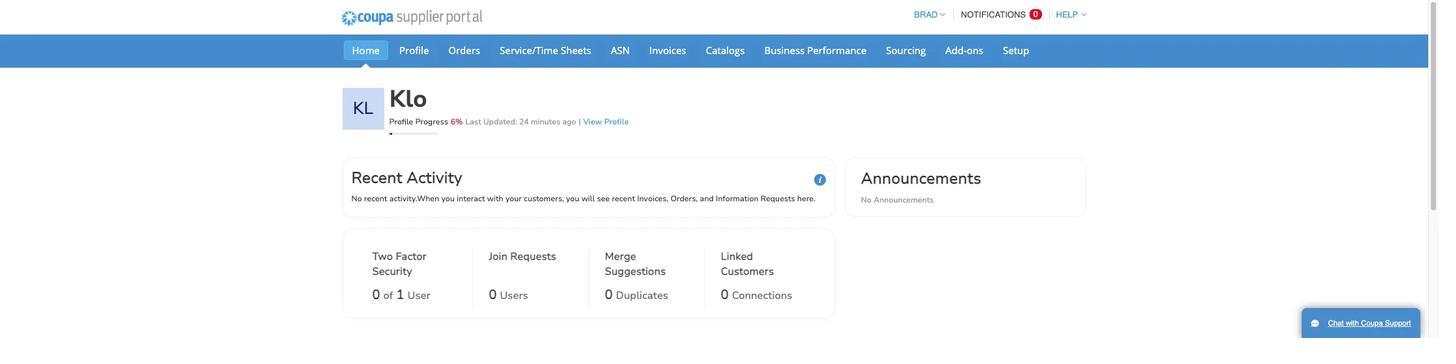 Task type: locate. For each thing, give the bounding box(es) containing it.
2 0 from the left
[[489, 287, 497, 304]]

progress
[[415, 117, 448, 127]]

no down recent
[[351, 194, 362, 204]]

join requests
[[489, 250, 556, 264]]

sourcing link
[[878, 40, 935, 60]]

1 horizontal spatial you
[[566, 194, 580, 204]]

chat with coupa support
[[1328, 319, 1411, 328]]

0 down customers
[[721, 287, 729, 304]]

requests inside join requests link
[[510, 250, 556, 264]]

with inside button
[[1346, 319, 1359, 328]]

0 horizontal spatial with
[[487, 194, 503, 204]]

invoices
[[650, 44, 686, 57]]

home
[[352, 44, 380, 57]]

chat with coupa support button
[[1302, 309, 1421, 339]]

1 horizontal spatial recent
[[612, 194, 635, 204]]

24
[[519, 117, 529, 127]]

with right chat
[[1346, 319, 1359, 328]]

service/time sheets link
[[491, 40, 600, 60]]

additional information image
[[814, 174, 826, 186]]

home link
[[344, 40, 388, 60]]

setup
[[1003, 44, 1030, 57]]

here.
[[797, 194, 816, 204]]

activity.
[[389, 194, 417, 204]]

1 horizontal spatial no
[[861, 195, 872, 206]]

view profile link
[[583, 117, 629, 127]]

profile
[[399, 44, 429, 57], [389, 117, 413, 127], [604, 117, 629, 127]]

requests left here.
[[761, 194, 795, 204]]

3 0 from the left
[[605, 287, 613, 304]]

you left the 'will'
[[566, 194, 580, 204]]

0 duplicates
[[605, 287, 668, 304]]

security
[[372, 265, 412, 279]]

1 horizontal spatial with
[[1346, 319, 1359, 328]]

updated:
[[483, 117, 517, 127]]

1 vertical spatial requests
[[510, 250, 556, 264]]

catalogs
[[706, 44, 745, 57]]

join
[[489, 250, 508, 264]]

factor
[[396, 250, 427, 264]]

profile down coupa supplier portal image
[[399, 44, 429, 57]]

merge suggestions
[[605, 250, 666, 279]]

0 vertical spatial with
[[487, 194, 503, 204]]

0 horizontal spatial no
[[351, 194, 362, 204]]

announcements inside announcements no announcements
[[874, 195, 934, 206]]

users
[[500, 289, 528, 304]]

1 vertical spatial announcements
[[874, 195, 934, 206]]

announcements
[[861, 168, 982, 189], [874, 195, 934, 206]]

requests
[[761, 194, 795, 204], [510, 250, 556, 264]]

4 0 from the left
[[721, 287, 729, 304]]

0 left of
[[372, 287, 380, 304]]

0 horizontal spatial requests
[[510, 250, 556, 264]]

0 horizontal spatial you
[[441, 194, 455, 204]]

no right here.
[[861, 195, 872, 206]]

see
[[597, 194, 610, 204]]

no
[[351, 194, 362, 204], [861, 195, 872, 206]]

recent
[[364, 194, 387, 204], [612, 194, 635, 204]]

1 0 from the left
[[372, 287, 380, 304]]

klo profile progress 6% last updated: 24 minutes ago | view profile
[[389, 84, 629, 127]]

requests right join
[[510, 250, 556, 264]]

0 horizontal spatial recent
[[364, 194, 387, 204]]

0 for 0 of 1 user
[[372, 287, 380, 304]]

recent down recent
[[364, 194, 387, 204]]

1 horizontal spatial requests
[[761, 194, 795, 204]]

sourcing
[[886, 44, 926, 57]]

you
[[441, 194, 455, 204], [566, 194, 580, 204]]

with
[[487, 194, 503, 204], [1346, 319, 1359, 328]]

announcements no announcements
[[861, 168, 982, 206]]

linked customers link
[[721, 250, 805, 283]]

0 left users
[[489, 287, 497, 304]]

0 connections
[[721, 287, 793, 304]]

coupa supplier portal image
[[333, 2, 491, 35]]

recent right the 'see'
[[612, 194, 635, 204]]

1 you from the left
[[441, 194, 455, 204]]

user
[[408, 289, 431, 304]]

add-
[[946, 44, 967, 57]]

business performance link
[[756, 40, 875, 60]]

navigation
[[909, 2, 1086, 27]]

your
[[506, 194, 522, 204]]

1
[[396, 287, 404, 304]]

notifications
[[961, 10, 1029, 20]]

merge suggestions link
[[605, 250, 689, 283]]

with left your
[[487, 194, 503, 204]]

klo
[[389, 84, 427, 116]]

add-ons link
[[937, 40, 992, 60]]

no recent activity. when you interact with your customers, you will see recent invoices, orders, and information requests here.
[[351, 194, 816, 204]]

linked
[[721, 250, 753, 264]]

|
[[579, 117, 581, 127]]

invoices,
[[637, 194, 669, 204]]

0
[[372, 287, 380, 304], [489, 287, 497, 304], [605, 287, 613, 304], [721, 287, 729, 304]]

ons
[[967, 44, 984, 57]]

help link
[[1050, 10, 1086, 20]]

asn link
[[603, 40, 638, 60]]

business performance
[[765, 44, 867, 57]]

0 left duplicates
[[605, 287, 613, 304]]

two factor security link
[[372, 250, 457, 283]]

you right when
[[441, 194, 455, 204]]

0 for 0 connections
[[721, 287, 729, 304]]

1 vertical spatial with
[[1346, 319, 1359, 328]]

business
[[765, 44, 805, 57]]

coupa
[[1361, 319, 1383, 328]]



Task type: vqa. For each thing, say whether or not it's contained in the screenshot.
"Activity"
yes



Task type: describe. For each thing, give the bounding box(es) containing it.
no inside announcements no announcements
[[861, 195, 872, 206]]

when
[[417, 194, 439, 204]]

of
[[383, 289, 393, 304]]

information
[[716, 194, 759, 204]]

orders,
[[671, 194, 698, 204]]

merge
[[605, 250, 636, 264]]

linked customers
[[721, 250, 774, 279]]

connections
[[732, 289, 793, 304]]

ago
[[563, 117, 576, 127]]

kl image
[[342, 88, 384, 130]]

support
[[1385, 319, 1411, 328]]

setup link
[[995, 40, 1038, 60]]

profile down "klo"
[[389, 117, 413, 127]]

0 vertical spatial announcements
[[861, 168, 982, 189]]

service/time sheets
[[500, 44, 591, 57]]

add-ons
[[946, 44, 984, 57]]

asn
[[611, 44, 630, 57]]

catalogs link
[[698, 40, 753, 60]]

activity
[[407, 168, 462, 189]]

will
[[582, 194, 595, 204]]

profile right view
[[604, 117, 629, 127]]

minutes
[[531, 117, 560, 127]]

sheets
[[561, 44, 591, 57]]

help
[[1056, 10, 1079, 20]]

two factor security
[[372, 250, 427, 279]]

1 recent from the left
[[364, 194, 387, 204]]

last
[[466, 117, 481, 127]]

recent
[[351, 168, 402, 189]]

performance
[[807, 44, 867, 57]]

and
[[700, 194, 714, 204]]

profile link
[[391, 40, 437, 60]]

navigation containing notifications
[[909, 2, 1086, 27]]

2 you from the left
[[566, 194, 580, 204]]

kl
[[353, 97, 373, 120]]

view
[[583, 117, 602, 127]]

notifications link
[[956, 2, 1045, 27]]

service/time
[[500, 44, 558, 57]]

0 vertical spatial requests
[[761, 194, 795, 204]]

interact
[[457, 194, 485, 204]]

orders link
[[440, 40, 489, 60]]

two
[[372, 250, 393, 264]]

join requests link
[[489, 250, 556, 283]]

customers
[[721, 265, 774, 279]]

customers,
[[524, 194, 564, 204]]

recent activity
[[351, 168, 462, 189]]

2 recent from the left
[[612, 194, 635, 204]]

orders
[[449, 44, 480, 57]]

0 for 0 users
[[489, 287, 497, 304]]

0 users
[[489, 287, 528, 304]]

invoices link
[[641, 40, 695, 60]]

0 for 0 duplicates
[[605, 287, 613, 304]]

suggestions
[[605, 265, 666, 279]]

6%
[[451, 117, 463, 127]]

0 of 1 user
[[372, 287, 431, 304]]

chat
[[1328, 319, 1344, 328]]

duplicates
[[616, 289, 668, 304]]



